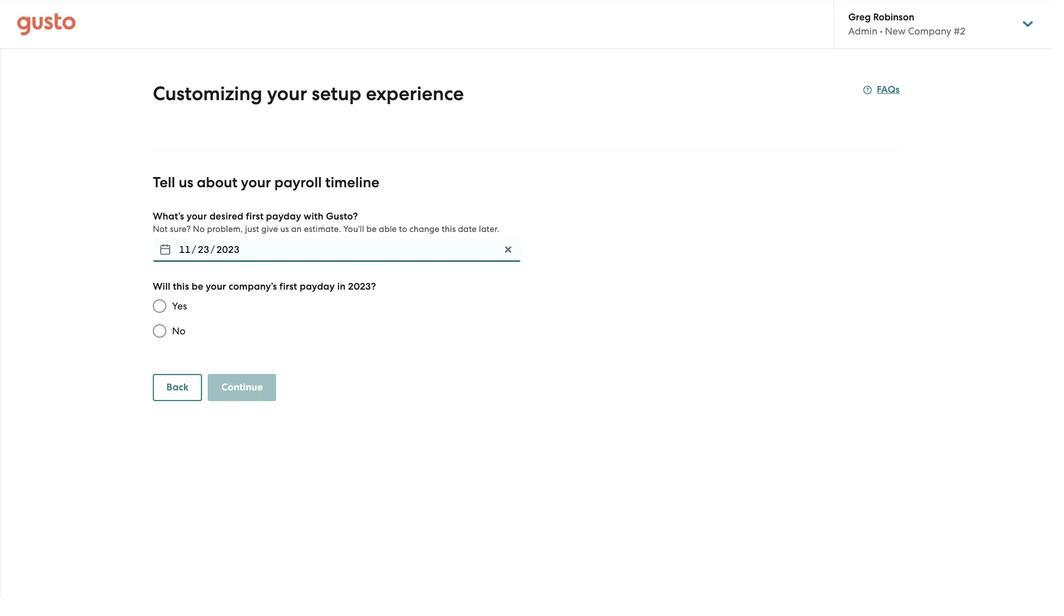 Task type: locate. For each thing, give the bounding box(es) containing it.
0 vertical spatial this
[[442, 224, 456, 234]]

first up just
[[246, 211, 264, 222]]

admin
[[848, 25, 878, 37]]

greg
[[848, 11, 871, 23]]

Month (mm) field
[[178, 241, 192, 259]]

this
[[442, 224, 456, 234], [173, 281, 189, 293]]

no down yes
[[172, 325, 186, 337]]

1 vertical spatial us
[[280, 224, 289, 234]]

your
[[267, 82, 307, 105], [241, 174, 271, 191], [187, 211, 207, 222], [206, 281, 226, 293]]

1 vertical spatial be
[[192, 281, 203, 293]]

your up sure?
[[187, 211, 207, 222]]

1 vertical spatial no
[[172, 325, 186, 337]]

first
[[246, 211, 264, 222], [279, 281, 297, 293]]

new
[[885, 25, 906, 37]]

1 / from the left
[[192, 244, 196, 255]]

company's
[[229, 281, 277, 293]]

0 horizontal spatial /
[[192, 244, 196, 255]]

no
[[193, 224, 205, 234], [172, 325, 186, 337]]

payday
[[266, 211, 301, 222], [300, 281, 335, 293]]

us right tell
[[179, 174, 193, 191]]

no inside 'what's your desired first payday with gusto? not sure? no problem, just give us an estimate. you'll be able to change this date later.'
[[193, 224, 205, 234]]

us left an
[[280, 224, 289, 234]]

be
[[366, 224, 377, 234], [192, 281, 203, 293]]

tell us about your payroll timeline
[[153, 174, 379, 191]]

/ left year (yyyy) "field"
[[192, 244, 196, 255]]

0 vertical spatial payday
[[266, 211, 301, 222]]

0 horizontal spatial first
[[246, 211, 264, 222]]

faqs button
[[863, 83, 900, 97]]

desired
[[210, 211, 244, 222]]

what's your desired first payday with gusto? not sure? no problem, just give us an estimate. you'll be able to change this date later.
[[153, 211, 500, 234]]

No radio
[[147, 319, 172, 344]]

your left setup
[[267, 82, 307, 105]]

us
[[179, 174, 193, 191], [280, 224, 289, 234]]

this right will on the top left of the page
[[173, 281, 189, 293]]

/ down "problem,"
[[210, 244, 215, 255]]

payday left in
[[300, 281, 335, 293]]

1 horizontal spatial first
[[279, 281, 297, 293]]

Day (dd) field
[[196, 241, 210, 259]]

just
[[245, 224, 259, 234]]

0 vertical spatial be
[[366, 224, 377, 234]]

2 / from the left
[[210, 244, 215, 255]]

this left date
[[442, 224, 456, 234]]

be left able on the top left of the page
[[366, 224, 377, 234]]

2023?
[[348, 281, 376, 293]]

your right about on the left
[[241, 174, 271, 191]]

1 horizontal spatial us
[[280, 224, 289, 234]]

/
[[192, 244, 196, 255], [210, 244, 215, 255]]

be right will on the top left of the page
[[192, 281, 203, 293]]

estimate.
[[304, 224, 341, 234]]

with
[[304, 211, 324, 222]]

1 horizontal spatial no
[[193, 224, 205, 234]]

customizing your setup experience
[[153, 82, 464, 105]]

in
[[337, 281, 346, 293]]

1 horizontal spatial be
[[366, 224, 377, 234]]

0 horizontal spatial us
[[179, 174, 193, 191]]

1 horizontal spatial this
[[442, 224, 456, 234]]

0 horizontal spatial this
[[173, 281, 189, 293]]

you'll
[[343, 224, 364, 234]]

•
[[880, 25, 883, 37]]

Yes radio
[[147, 294, 172, 319]]

your inside 'what's your desired first payday with gusto? not sure? no problem, just give us an estimate. you'll be able to change this date later.'
[[187, 211, 207, 222]]

an
[[291, 224, 302, 234]]

this inside 'what's your desired first payday with gusto? not sure? no problem, just give us an estimate. you'll be able to change this date later.'
[[442, 224, 456, 234]]

greg robinson admin • new company #2
[[848, 11, 965, 37]]

what's
[[153, 211, 184, 222]]

0 vertical spatial us
[[179, 174, 193, 191]]

give
[[261, 224, 278, 234]]

first right company's
[[279, 281, 297, 293]]

home image
[[17, 13, 76, 35]]

0 vertical spatial first
[[246, 211, 264, 222]]

be inside 'what's your desired first payday with gusto? not sure? no problem, just give us an estimate. you'll be able to change this date later.'
[[366, 224, 377, 234]]

0 vertical spatial no
[[193, 224, 205, 234]]

payday up an
[[266, 211, 301, 222]]

payday inside 'what's your desired first payday with gusto? not sure? no problem, just give us an estimate. you'll be able to change this date later.'
[[266, 211, 301, 222]]

1 vertical spatial this
[[173, 281, 189, 293]]

no right sure?
[[193, 224, 205, 234]]

1 horizontal spatial /
[[210, 244, 215, 255]]

able
[[379, 224, 397, 234]]



Task type: describe. For each thing, give the bounding box(es) containing it.
1 vertical spatial payday
[[300, 281, 335, 293]]

faqs
[[877, 84, 900, 96]]

payroll
[[274, 174, 322, 191]]

0 horizontal spatial be
[[192, 281, 203, 293]]

sure?
[[170, 224, 191, 234]]

tell
[[153, 174, 175, 191]]

customizing
[[153, 82, 262, 105]]

problem,
[[207, 224, 243, 234]]

yes
[[172, 301, 187, 312]]

robinson
[[873, 11, 914, 23]]

setup
[[312, 82, 361, 105]]

later.
[[479, 224, 500, 234]]

experience
[[366, 82, 464, 105]]

change
[[410, 224, 440, 234]]

date
[[458, 224, 477, 234]]

to
[[399, 224, 407, 234]]

about
[[197, 174, 237, 191]]

will this be your company's first payday in 2023?
[[153, 281, 376, 293]]

back
[[166, 381, 189, 393]]

not
[[153, 224, 168, 234]]

company
[[908, 25, 952, 37]]

0 horizontal spatial no
[[172, 325, 186, 337]]

your left company's
[[206, 281, 226, 293]]

will
[[153, 281, 170, 293]]

gusto?
[[326, 211, 358, 222]]

first inside 'what's your desired first payday with gusto? not sure? no problem, just give us an estimate. you'll be able to change this date later.'
[[246, 211, 264, 222]]

us inside 'what's your desired first payday with gusto? not sure? no problem, just give us an estimate. you'll be able to change this date later.'
[[280, 224, 289, 234]]

Year (yyyy) field
[[215, 241, 241, 259]]

timeline
[[325, 174, 379, 191]]

1 vertical spatial first
[[279, 281, 297, 293]]

back button
[[153, 374, 202, 401]]

#2
[[954, 25, 965, 37]]



Task type: vqa. For each thing, say whether or not it's contained in the screenshot.
Planview Leankit Lean and Agile enterprise Kanban software for independent and integrated teams.
no



